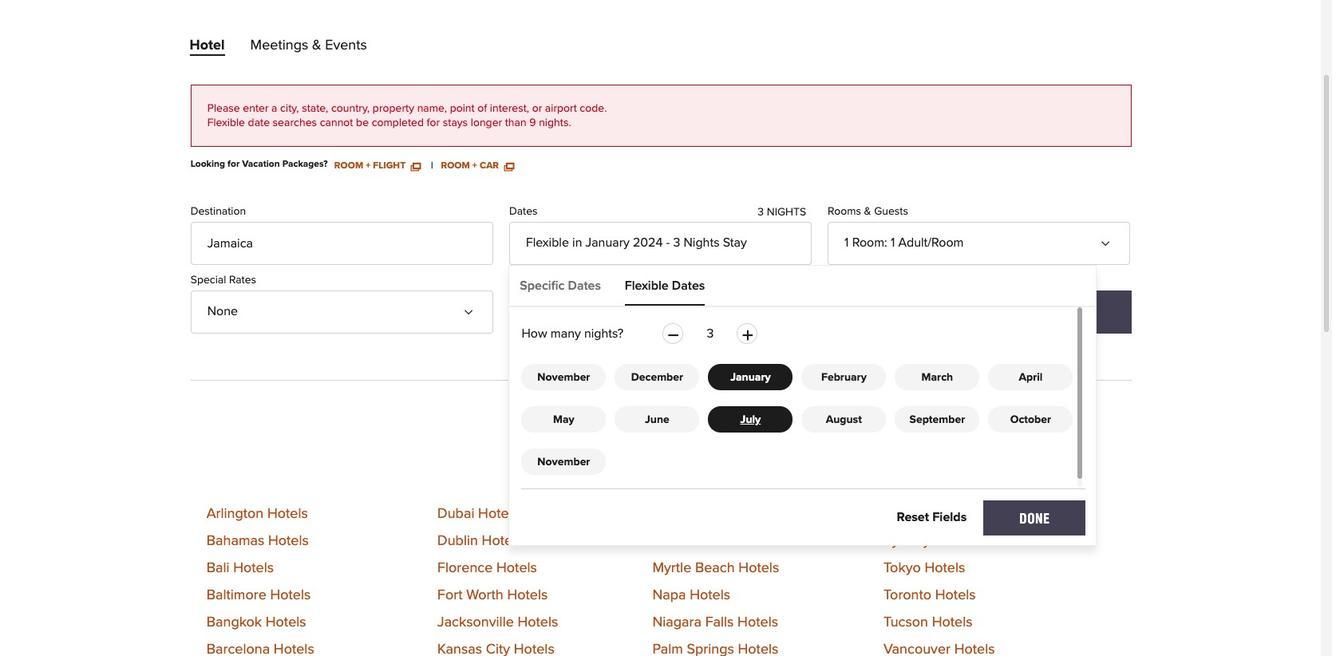 Task type: locate. For each thing, give the bounding box(es) containing it.
1 down rooms
[[845, 236, 849, 249]]

1 horizontal spatial arrow down image
[[1104, 232, 1117, 245]]

+ inside "link"
[[366, 161, 371, 171]]

0 horizontal spatial for
[[228, 160, 240, 169]]

south padre island hotels link
[[883, 507, 1046, 522]]

march
[[922, 372, 953, 383]]

arrow down image
[[1104, 232, 1117, 245], [467, 301, 480, 314]]

name,
[[417, 103, 447, 114]]

looking
[[191, 160, 225, 169]]

0 horizontal spatial &
[[312, 38, 321, 53]]

hotels up toronto hotels
[[925, 561, 965, 576]]

3 for 3
[[707, 327, 714, 340]]

november down may
[[537, 457, 590, 468]]

2 vertical spatial flexible
[[625, 279, 669, 292]]

+
[[366, 161, 371, 171], [472, 161, 477, 171]]

hotels right "find"
[[1053, 304, 1096, 319]]

worth
[[466, 589, 503, 603]]

1 horizontal spatial flexible
[[526, 236, 569, 249]]

hotels inside button
[[1053, 304, 1096, 319]]

flexible down the 2024 on the top
[[625, 279, 669, 292]]

bangkok
[[206, 616, 262, 630]]

/room
[[928, 236, 964, 249]]

dates inside button
[[672, 279, 705, 292]]

3 right '-'
[[673, 236, 680, 249]]

1 horizontal spatial 1
[[891, 236, 895, 249]]

hotels for toronto hotels
[[935, 589, 976, 603]]

flexible down please
[[207, 117, 245, 129]]

+ left flight
[[366, 161, 371, 171]]

for down name,
[[427, 117, 440, 129]]

2 vertical spatial 3
[[707, 327, 714, 340]]

hotels right the beach
[[739, 561, 779, 576]]

may link
[[522, 406, 606, 433]]

hotels up 'jacksonville hotels' link
[[507, 589, 548, 603]]

1 vertical spatial brands
[[543, 305, 583, 318]]

room right |
[[441, 161, 470, 171]]

hotels right island
[[1005, 507, 1046, 522]]

hotel link
[[190, 38, 225, 59]]

hotels right falls
[[738, 616, 778, 630]]

brands inside all brands link
[[543, 305, 583, 318]]

hotels down the beach
[[690, 589, 730, 603]]

room + flight
[[334, 161, 408, 171]]

room inside room + car link
[[441, 161, 470, 171]]

fort
[[437, 589, 463, 603]]

events
[[325, 38, 367, 53]]

1 vertical spatial &
[[864, 206, 871, 217]]

1 horizontal spatial &
[[864, 206, 871, 217]]

+ left car
[[472, 161, 477, 171]]

dates down opens in a new browser window. icon
[[509, 206, 538, 217]]

room for room + flight
[[334, 161, 363, 171]]

2 november from the top
[[537, 457, 590, 468]]

flexible
[[207, 117, 245, 129], [526, 236, 569, 249], [625, 279, 669, 292]]

& for rooms
[[864, 206, 871, 217]]

2 + from the left
[[472, 161, 477, 171]]

dates up "all brands"
[[568, 279, 601, 292]]

january
[[586, 236, 630, 249], [730, 372, 771, 383]]

hotels up fort worth hotels link
[[496, 561, 537, 576]]

august
[[826, 414, 862, 426]]

bangkok hotels link
[[206, 616, 306, 630]]

vacation
[[242, 160, 280, 169]]

dates inside button
[[568, 279, 601, 292]]

dublin hotels
[[437, 534, 522, 549]]

toronto hotels link
[[883, 589, 976, 603]]

2 horizontal spatial flexible
[[625, 279, 669, 292]]

a
[[271, 103, 277, 114]]

& right rooms
[[864, 206, 871, 217]]

0 vertical spatial arrow down image
[[1104, 232, 1117, 245]]

opens in a new browser window. image
[[411, 161, 420, 171]]

0 vertical spatial brands
[[509, 274, 544, 286]]

hotels down baltimore hotels link
[[266, 616, 306, 630]]

november link
[[522, 364, 606, 391], [522, 449, 606, 475]]

hotel
[[190, 38, 225, 53]]

november link down may
[[522, 449, 606, 475]]

for right looking
[[228, 160, 240, 169]]

hotels for bahamas hotels
[[268, 534, 309, 549]]

reset fields
[[897, 511, 967, 524]]

arrow down image for special rates
[[467, 301, 480, 314]]

room for room + car
[[441, 161, 470, 171]]

dates down nights
[[672, 279, 705, 292]]

hotels down arlington hotels "link"
[[268, 534, 309, 549]]

0 horizontal spatial january
[[586, 236, 630, 249]]

longer
[[471, 117, 502, 129]]

meetings & events
[[250, 38, 367, 53]]

december
[[631, 372, 683, 383]]

meetings & events link
[[250, 38, 367, 59]]

dates
[[509, 206, 538, 217], [568, 279, 601, 292], [672, 279, 705, 292]]

hotels down toronto hotels link
[[932, 616, 973, 630]]

1 horizontal spatial for
[[427, 117, 440, 129]]

1 vertical spatial november
[[537, 457, 590, 468]]

|
[[431, 161, 433, 171]]

1 vertical spatial for
[[228, 160, 240, 169]]

0 vertical spatial november
[[537, 372, 590, 383]]

january right in
[[586, 236, 630, 249]]

none link
[[191, 290, 493, 334]]

baltimore hotels
[[206, 589, 311, 603]]

room + car
[[441, 161, 501, 171]]

special
[[191, 274, 226, 286]]

2 horizontal spatial dates
[[672, 279, 705, 292]]

november up may link
[[537, 372, 590, 383]]

dates for specific dates
[[568, 279, 601, 292]]

toronto hotels
[[883, 589, 976, 603]]

0 horizontal spatial +
[[366, 161, 371, 171]]

march link
[[895, 364, 980, 391]]

find hotels
[[1023, 304, 1096, 319]]

falls
[[705, 616, 734, 630]]

flexible inside button
[[625, 279, 669, 292]]

enter
[[243, 103, 269, 114]]

room down 'rooms & guests' on the top of page
[[852, 236, 884, 249]]

0 horizontal spatial flexible
[[207, 117, 245, 129]]

+ for car
[[472, 161, 477, 171]]

brands up all
[[509, 274, 544, 286]]

room left flight
[[334, 161, 363, 171]]

1 vertical spatial flexible
[[526, 236, 569, 249]]

hotels up dublin hotels
[[478, 507, 519, 522]]

november link up may link
[[522, 364, 606, 391]]

of
[[478, 103, 487, 114]]

hotels up bahamas hotels
[[267, 507, 308, 522]]

3 left nights
[[758, 207, 764, 218]]

1 horizontal spatial 3
[[707, 327, 714, 340]]

1 vertical spatial arrow down image
[[467, 301, 480, 314]]

flexible for flexible dates
[[625, 279, 669, 292]]

napa
[[652, 589, 686, 603]]

1 horizontal spatial january
[[730, 372, 771, 383]]

0 horizontal spatial dates
[[509, 206, 538, 217]]

date
[[248, 117, 270, 129]]

january up the july link
[[730, 372, 771, 383]]

1
[[845, 236, 849, 249], [891, 236, 895, 249]]

0 vertical spatial january
[[586, 236, 630, 249]]

& for meetings
[[312, 38, 321, 53]]

arrow down image inside none link
[[467, 301, 480, 314]]

find hotels button
[[988, 290, 1131, 334]]

june
[[645, 414, 669, 426]]

hotels down fort worth hotels link
[[518, 616, 558, 630]]

jacksonville hotels link
[[437, 616, 558, 630]]

0 horizontal spatial arrow down image
[[467, 301, 480, 314]]

hotels up bangkok hotels
[[270, 589, 311, 603]]

flight
[[373, 161, 406, 171]]

none
[[207, 305, 238, 318]]

interest,
[[490, 103, 529, 114]]

2024
[[633, 236, 663, 249]]

0 vertical spatial 3
[[758, 207, 764, 218]]

0 vertical spatial for
[[427, 117, 440, 129]]

code.
[[580, 103, 607, 114]]

tucson hotels
[[883, 616, 973, 630]]

how many nights?
[[522, 327, 624, 340]]

hotels down 'fields'
[[934, 534, 975, 549]]

0 vertical spatial november link
[[522, 364, 606, 391]]

9
[[529, 117, 536, 129]]

3 up january link in the bottom of the page
[[707, 327, 714, 340]]

1 november link from the top
[[522, 364, 606, 391]]

hotels down bahamas hotels link
[[233, 561, 274, 576]]

0 vertical spatial &
[[312, 38, 321, 53]]

point
[[450, 103, 475, 114]]

november
[[537, 372, 590, 383], [537, 457, 590, 468]]

& left events
[[312, 38, 321, 53]]

1 horizontal spatial room
[[441, 161, 470, 171]]

hotels up myrtle beach hotels "link"
[[712, 534, 752, 549]]

room inside room + flight "link"
[[334, 161, 363, 171]]

december link
[[615, 364, 700, 391]]

may
[[553, 414, 574, 426]]

1 vertical spatial 3
[[673, 236, 680, 249]]

july
[[740, 414, 761, 426]]

1 horizontal spatial +
[[472, 161, 477, 171]]

april
[[1019, 372, 1043, 383]]

1 vertical spatial november link
[[522, 449, 606, 475]]

for inside please enter a city, state, country, property name, point of interest, or airport code. flexible date searches cannot be completed for stays longer than 9 nights.
[[427, 117, 440, 129]]

sydney
[[883, 534, 930, 549]]

brands up many
[[543, 305, 583, 318]]

0 horizontal spatial room
[[334, 161, 363, 171]]

1 right :
[[891, 236, 895, 249]]

hotels up florence hotels link
[[482, 534, 522, 549]]

0 horizontal spatial 1
[[845, 236, 849, 249]]

Destination text field
[[191, 222, 493, 265]]

hotels for sydney hotels
[[934, 534, 975, 549]]

hotels up tucson hotels
[[935, 589, 976, 603]]

hotels for bangkok hotels
[[266, 616, 306, 630]]

1 + from the left
[[366, 161, 371, 171]]

how
[[522, 327, 547, 340]]

2 november link from the top
[[522, 449, 606, 475]]

1 horizontal spatial dates
[[568, 279, 601, 292]]

special rates
[[191, 274, 256, 286]]

0 vertical spatial flexible
[[207, 117, 245, 129]]

country,
[[331, 103, 370, 114]]

flexible left in
[[526, 236, 569, 249]]

arlington
[[206, 507, 264, 522]]

south padre island hotels
[[883, 507, 1046, 522]]

arrow down image
[[785, 301, 798, 314]]

2 horizontal spatial 3
[[758, 207, 764, 218]]

myrtle beach hotels
[[652, 561, 779, 576]]

rooms
[[828, 206, 861, 217]]

hotels
[[1053, 304, 1096, 319], [267, 507, 308, 522], [478, 507, 519, 522], [1005, 507, 1046, 522], [268, 534, 309, 549], [482, 534, 522, 549], [712, 534, 752, 549], [934, 534, 975, 549], [233, 561, 274, 576], [496, 561, 537, 576], [739, 561, 779, 576], [925, 561, 965, 576], [270, 589, 311, 603], [507, 589, 548, 603], [690, 589, 730, 603], [935, 589, 976, 603], [266, 616, 306, 630], [518, 616, 558, 630], [738, 616, 778, 630], [932, 616, 973, 630]]



Task type: describe. For each thing, give the bounding box(es) containing it.
fort worth hotels
[[437, 589, 548, 603]]

flexible dates button
[[625, 266, 705, 306]]

july link
[[708, 406, 793, 433]]

hotels for tucson hotels
[[932, 616, 973, 630]]

april link
[[988, 364, 1073, 391]]

niagara
[[652, 616, 702, 630]]

flexible in january 2024 - 3 nights stay
[[526, 236, 747, 249]]

january link
[[708, 364, 793, 391]]

or
[[532, 103, 542, 114]]

napa hotels
[[652, 589, 730, 603]]

february link
[[802, 364, 886, 391]]

awards
[[915, 310, 951, 321]]

dubai
[[437, 507, 474, 522]]

sydney hotels
[[883, 534, 975, 549]]

october
[[1010, 414, 1051, 426]]

state,
[[302, 103, 328, 114]]

flexible dates
[[625, 279, 705, 292]]

montreal hotels link
[[652, 534, 752, 549]]

use points / awards
[[853, 310, 951, 321]]

rooms & guests
[[828, 206, 908, 217]]

meetings
[[250, 38, 308, 53]]

specific
[[520, 279, 565, 292]]

done
[[1019, 511, 1050, 527]]

specific dates
[[520, 279, 601, 292]]

stays
[[443, 117, 468, 129]]

hotels for montreal hotels
[[712, 534, 752, 549]]

bali
[[206, 561, 230, 576]]

1 november from the top
[[537, 372, 590, 383]]

bali hotels
[[206, 561, 274, 576]]

:
[[884, 236, 887, 249]]

bahamas
[[206, 534, 264, 549]]

hotels for dublin hotels
[[482, 534, 522, 549]]

specific dates button
[[520, 266, 601, 306]]

completed
[[372, 117, 424, 129]]

+ for flight
[[366, 161, 371, 171]]

myrtle
[[652, 561, 691, 576]]

dubai hotels link
[[437, 507, 519, 522]]

september
[[910, 414, 965, 426]]

nights
[[684, 236, 720, 249]]

south
[[883, 507, 920, 522]]

1 room : 1 adult /room
[[845, 236, 964, 249]]

hotels for find hotels
[[1053, 304, 1096, 319]]

hotels for dubai hotels
[[478, 507, 519, 522]]

room + flight link
[[334, 160, 420, 171]]

myrtle beach hotels link
[[652, 561, 779, 576]]

hotels for tokyo hotels
[[925, 561, 965, 576]]

napa hotels link
[[652, 589, 730, 603]]

flexible for flexible in january 2024 - 3 nights stay
[[526, 236, 569, 249]]

property
[[373, 103, 414, 114]]

june link
[[615, 406, 700, 433]]

hotels for napa hotels
[[690, 589, 730, 603]]

tucson
[[883, 616, 928, 630]]

car
[[480, 161, 499, 171]]

find
[[1023, 304, 1050, 319]]

than
[[505, 117, 527, 129]]

2 1 from the left
[[891, 236, 895, 249]]

use
[[853, 310, 873, 321]]

tokyo
[[883, 561, 921, 576]]

dublin
[[437, 534, 478, 549]]

dates for flexible dates
[[672, 279, 705, 292]]

island
[[964, 507, 1001, 522]]

airport
[[545, 103, 577, 114]]

february
[[821, 372, 867, 383]]

hotels for baltimore hotels
[[270, 589, 311, 603]]

3 nights
[[758, 207, 806, 218]]

all brands
[[526, 305, 583, 318]]

points
[[875, 310, 905, 321]]

august link
[[802, 406, 886, 433]]

bahamas hotels
[[206, 534, 309, 549]]

flexible inside please enter a city, state, country, property name, point of interest, or airport code. flexible date searches cannot be completed for stays longer than 9 nights.
[[207, 117, 245, 129]]

0 horizontal spatial 3
[[673, 236, 680, 249]]

in
[[572, 236, 582, 249]]

1 vertical spatial january
[[730, 372, 771, 383]]

please
[[207, 103, 240, 114]]

tokyo hotels link
[[883, 561, 965, 576]]

1 1 from the left
[[845, 236, 849, 249]]

hotels for bali hotels
[[233, 561, 274, 576]]

bangkok hotels
[[206, 616, 306, 630]]

september link
[[895, 406, 980, 433]]

hotels for arlington hotels
[[267, 507, 308, 522]]

montreal hotels
[[652, 534, 752, 549]]

all
[[526, 305, 540, 318]]

niagara falls hotels
[[652, 616, 778, 630]]

nights.
[[539, 117, 571, 129]]

/
[[908, 310, 912, 321]]

rates
[[229, 274, 256, 286]]

tucson hotels link
[[883, 616, 973, 630]]

niagara falls hotels link
[[652, 616, 778, 630]]

room + car link
[[441, 160, 514, 171]]

hotels for jacksonville hotels
[[518, 616, 558, 630]]

dubai hotels
[[437, 507, 519, 522]]

fort worth hotels link
[[437, 589, 548, 603]]

bali hotels link
[[206, 561, 274, 576]]

fields
[[932, 511, 967, 524]]

3 for 3 nights
[[758, 207, 764, 218]]

opens in a new browser window. image
[[504, 161, 514, 171]]

please enter a city, state, country, property name, point of interest, or airport code. flexible date searches cannot be completed for stays longer than 9 nights.
[[207, 103, 607, 129]]

guests
[[874, 206, 908, 217]]

hotels for florence hotels
[[496, 561, 537, 576]]

searches
[[273, 117, 317, 129]]

arrow down image for rooms & guests
[[1104, 232, 1117, 245]]

2 horizontal spatial room
[[852, 236, 884, 249]]



Task type: vqa. For each thing, say whether or not it's contained in the screenshot.


